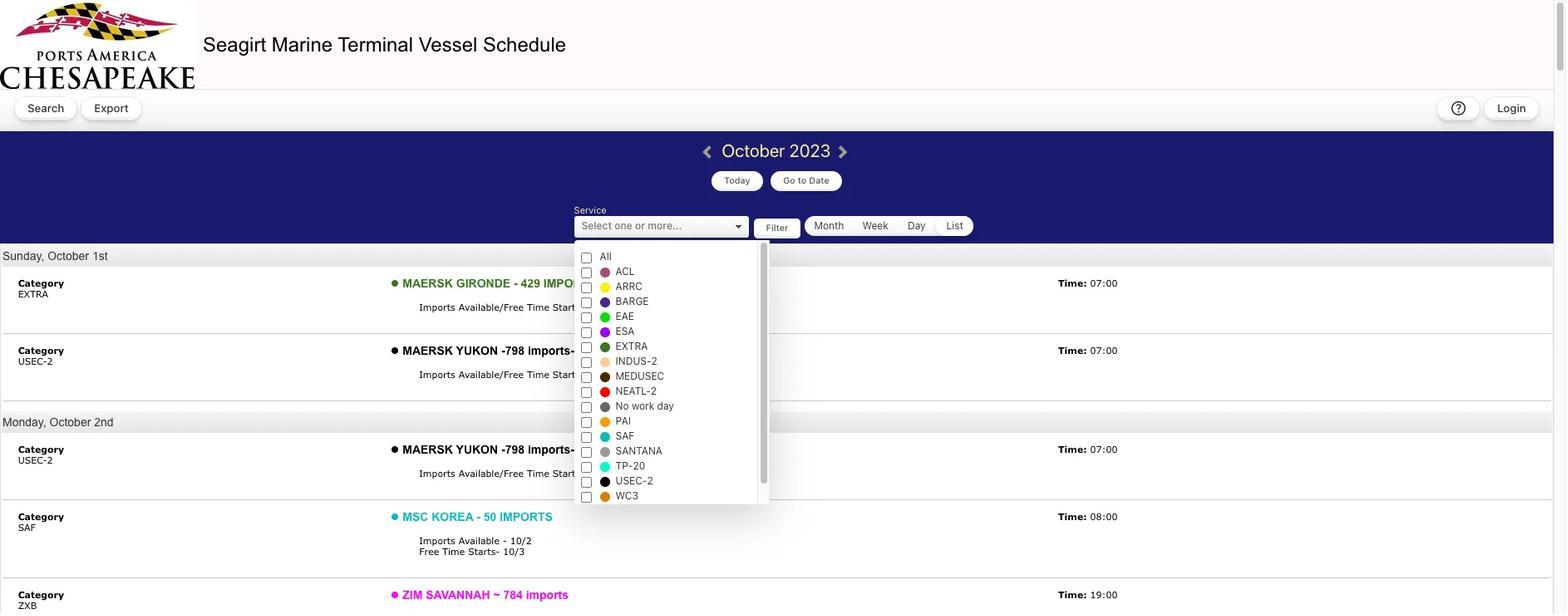 Task type: describe. For each thing, give the bounding box(es) containing it.
msc
[[403, 510, 428, 524]]

acl
[[616, 265, 635, 278]]

1 imports- from the top
[[528, 344, 574, 358]]

1 vertical spatial extra
[[616, 340, 648, 353]]

msc korea - 50 imports link
[[403, 510, 553, 524]]

1 798 from the top
[[505, 344, 525, 358]]

10/2 down santana "option"
[[584, 468, 605, 479]]

3 imports from the top
[[419, 468, 456, 479]]

list
[[947, 219, 963, 232]]

available/free for category extra
[[459, 302, 524, 313]]

no work day
[[616, 400, 674, 412]]

3 maersk from the top
[[403, 443, 453, 456]]

schedule
[[483, 33, 566, 55]]

0 vertical spatial october
[[722, 140, 785, 160]]

time: 07:00 for category extra
[[1058, 278, 1118, 289]]

neatl-
[[616, 385, 651, 397]]

imports
[[526, 589, 569, 602]]

time: for category zxb
[[1058, 589, 1087, 600]]

- inside "imports available - 10/2 free time starts- 10/3"
[[503, 535, 507, 546]]

imports available/free time starts 10/2 for category usec-2
[[419, 369, 605, 380]]

10/2 inside "imports available - 10/2 free time starts- 10/3"
[[510, 535, 532, 546]]

4 category from the top
[[18, 511, 64, 522]]

october for 1st
[[48, 249, 89, 263]]

time: 19:00
[[1058, 589, 1118, 600]]

MEDUSEC checkbox
[[581, 372, 592, 383]]

savannah
[[426, 589, 490, 602]]

1 loading from the top
[[606, 344, 660, 358]]

19:00
[[1090, 589, 1118, 600]]

login
[[1498, 101, 1526, 115]]

santana
[[616, 445, 663, 457]]

available/free for category usec-2
[[459, 369, 524, 380]]

marine
[[272, 33, 333, 55]]

1 imports from the top
[[419, 302, 456, 313]]

export
[[94, 101, 129, 115]]

2nd
[[94, 416, 114, 429]]

USEC-2 checkbox
[[581, 477, 592, 488]]

korea
[[432, 510, 473, 524]]

arrc
[[616, 280, 643, 293]]

No work day checkbox
[[581, 402, 592, 413]]

1 maersk yukon -798 imports- bbk loading link from the top
[[403, 344, 660, 358]]

1 vertical spatial usec-
[[18, 455, 47, 466]]

sunday,
[[2, 249, 44, 263]]

tp-
[[616, 460, 633, 472]]

filter
[[766, 223, 789, 233]]

3 starts from the top
[[553, 468, 580, 479]]

07:00 for category usec-2
[[1090, 345, 1118, 356]]

imports available/free time starts 10/2 for category extra
[[419, 302, 608, 313]]

2 imports from the top
[[419, 369, 456, 380]]

EXTRA checkbox
[[581, 343, 592, 353]]

maersk gironde - 429 imports link
[[403, 277, 597, 290]]

help link
[[1437, 97, 1480, 121]]

available
[[459, 535, 500, 546]]

go to date
[[783, 175, 829, 185]]

3 category from the top
[[18, 444, 64, 455]]

eae
[[616, 310, 634, 323]]

category saf
[[18, 511, 64, 533]]

seagirt
[[203, 33, 266, 55]]

month
[[814, 219, 844, 232]]

time: 08:00
[[1058, 511, 1118, 522]]

work
[[632, 400, 654, 412]]

free
[[419, 546, 439, 557]]

day link
[[900, 216, 934, 235]]

0 vertical spatial usec-
[[18, 356, 47, 367]]

no
[[616, 400, 629, 412]]

starts for category extra
[[553, 302, 580, 313]]

category zxb
[[18, 589, 64, 611]]

784
[[503, 589, 523, 602]]

3 time: 07:00 from the top
[[1058, 444, 1118, 455]]

imports for maersk gironde - 429 imports
[[544, 277, 597, 290]]

sunday, october 1st
[[2, 249, 108, 263]]

october 2023
[[722, 140, 835, 160]]

date
[[809, 175, 829, 185]]

filter link
[[754, 219, 801, 239]]

category for maersk gironde - 429 imports
[[18, 278, 64, 289]]

week link
[[854, 216, 897, 235]]

go to november 2023 image
[[835, 142, 864, 150]]

terminal
[[338, 33, 413, 55]]

month link
[[806, 216, 853, 235]]

08:00
[[1090, 511, 1118, 522]]

10/2 down indus-2 checkbox
[[584, 369, 605, 380]]

zim
[[403, 589, 423, 602]]

saf inside category saf
[[18, 522, 36, 533]]

20
[[633, 460, 645, 472]]

today
[[724, 175, 750, 185]]

3 available/free from the top
[[459, 468, 524, 479]]

one
[[615, 219, 633, 232]]

3 time: from the top
[[1058, 444, 1087, 455]]

search
[[27, 101, 64, 115]]

NEATL-2 checkbox
[[581, 387, 592, 398]]

4 time: from the top
[[1058, 511, 1087, 522]]

2 maersk yukon -798 imports- bbk loading from the top
[[403, 443, 660, 456]]

WC3 checkbox
[[581, 492, 592, 503]]

2 category usec-2 from the top
[[18, 444, 64, 466]]

2 yukon from the top
[[456, 443, 498, 456]]

seagirt marine terminal vessel schedule
[[203, 33, 566, 55]]

select one or more...
[[582, 219, 682, 232]]

help
[[1450, 98, 1468, 119]]

login link
[[1485, 97, 1539, 121]]

imports available - 10/2 free time starts- 10/3
[[419, 535, 532, 557]]

wc3
[[616, 490, 638, 502]]

0 vertical spatial saf
[[616, 430, 635, 442]]

time: for category usec-2
[[1058, 345, 1087, 356]]

day
[[657, 400, 674, 412]]

maersk for category usec-2
[[403, 344, 453, 358]]

2 maersk yukon -798 imports- bbk loading link from the top
[[403, 443, 660, 456]]

gironde
[[456, 277, 511, 290]]

TP-20 checkbox
[[581, 462, 592, 473]]

~
[[493, 589, 500, 602]]



Task type: vqa. For each thing, say whether or not it's contained in the screenshot.
THE '07:00' to the top
yes



Task type: locate. For each thing, give the bounding box(es) containing it.
1 available/free from the top
[[459, 302, 524, 313]]

2 maersk from the top
[[403, 344, 453, 358]]

starts left medusec checkbox at the left
[[553, 369, 580, 380]]

zxb
[[18, 600, 37, 611]]

maersk yukon -798 imports- bbk loading link down saf checkbox
[[403, 443, 660, 456]]

time: 07:00 for category usec-2
[[1058, 345, 1118, 356]]

0 vertical spatial bbk
[[578, 344, 603, 358]]

october left 1st
[[48, 249, 89, 263]]

time
[[527, 302, 550, 313], [527, 369, 550, 380], [527, 468, 550, 479], [442, 546, 465, 557]]

3 imports available/free time starts 10/2 from the top
[[419, 468, 605, 479]]

starts for category usec-2
[[553, 369, 580, 380]]

0 vertical spatial imports available/free time starts 10/2
[[419, 302, 608, 313]]

imports
[[544, 277, 597, 290], [500, 510, 553, 524]]

more...
[[648, 219, 682, 232]]

category usec-2 down "category extra"
[[18, 345, 64, 367]]

4 imports from the top
[[419, 535, 456, 546]]

1 horizontal spatial extra
[[616, 340, 648, 353]]

to
[[798, 175, 807, 185]]

2 vertical spatial imports available/free time starts 10/2
[[419, 468, 605, 479]]

-
[[514, 277, 518, 290], [501, 344, 505, 358], [501, 443, 505, 456], [477, 510, 480, 524], [503, 535, 507, 546]]

10/3
[[503, 546, 525, 557]]

1 vertical spatial maersk yukon -798 imports- bbk loading
[[403, 443, 660, 456]]

1 vertical spatial category usec-2
[[18, 444, 64, 466]]

PAI checkbox
[[581, 417, 592, 428]]

search link
[[15, 97, 77, 121]]

saf up category zxb
[[18, 522, 36, 533]]

maersk gironde - 429 imports
[[403, 277, 597, 290]]

day
[[908, 219, 926, 232]]

2 vertical spatial time: 07:00
[[1058, 444, 1118, 455]]

imports available/free time starts 10/2 down maersk gironde - 429 imports link
[[419, 302, 608, 313]]

1 vertical spatial 798
[[505, 443, 525, 456]]

time inside "imports available - 10/2 free time starts- 10/3"
[[442, 546, 465, 557]]

list link
[[938, 216, 972, 235]]

1 vertical spatial october
[[48, 249, 89, 263]]

2
[[651, 355, 657, 367], [47, 356, 53, 367], [651, 385, 657, 397], [47, 455, 53, 466], [647, 475, 653, 487]]

10/2 right starts- on the bottom
[[510, 535, 532, 546]]

2 time: from the top
[[1058, 345, 1087, 356]]

monday, october 2nd
[[2, 416, 114, 429]]

time down 429
[[527, 302, 550, 313]]

0 vertical spatial maersk
[[403, 277, 453, 290]]

2 vertical spatial 07:00
[[1090, 444, 1118, 455]]

october left 2nd
[[50, 416, 91, 429]]

EAE checkbox
[[581, 313, 592, 323]]

1 07:00 from the top
[[1090, 278, 1118, 289]]

10/2 down arrc checkbox
[[584, 302, 605, 313]]

maersk for category extra
[[403, 277, 453, 290]]

tp-20
[[616, 460, 645, 472]]

1 category usec-2 from the top
[[18, 345, 64, 367]]

bbk down esa option
[[578, 344, 603, 358]]

0 vertical spatial yukon
[[456, 344, 498, 358]]

1st
[[92, 249, 108, 263]]

- down maersk gironde - 429 imports link
[[501, 344, 505, 358]]

saf down "pai"
[[616, 430, 635, 442]]

maersk
[[403, 277, 453, 290], [403, 344, 453, 358], [403, 443, 453, 456]]

category usec-2 down monday,
[[18, 444, 64, 466]]

1 time: from the top
[[1058, 278, 1087, 289]]

extra
[[18, 289, 48, 299], [616, 340, 648, 353]]

esa
[[616, 325, 635, 338]]

imports up barge option
[[544, 277, 597, 290]]

usec- down monday,
[[18, 455, 47, 466]]

0 vertical spatial imports-
[[528, 344, 574, 358]]

imports- left extra 'checkbox' in the left of the page
[[528, 344, 574, 358]]

maersk yukon -798 imports- bbk loading down esa option
[[403, 344, 660, 358]]

1 starts from the top
[[553, 302, 580, 313]]

go to september 2023 image
[[690, 142, 719, 150]]

time left the tp-20 checkbox at the left bottom
[[527, 468, 550, 479]]

export link
[[82, 97, 141, 121]]

vessel
[[419, 33, 478, 55]]

usec-
[[18, 356, 47, 367], [18, 455, 47, 466], [616, 475, 647, 487]]

usec- up monday,
[[18, 356, 47, 367]]

2 bbk from the top
[[578, 443, 603, 456]]

2 category from the top
[[18, 345, 64, 356]]

extra down sunday, in the left top of the page
[[18, 289, 48, 299]]

october for 2nd
[[50, 416, 91, 429]]

1 horizontal spatial saf
[[616, 430, 635, 442]]

neatl-2
[[616, 385, 657, 397]]

today link
[[712, 171, 763, 191]]

maersk yukon -798 imports- bbk loading link down esa option
[[403, 344, 660, 358]]

2023
[[789, 140, 831, 160]]

1 vertical spatial yukon
[[456, 443, 498, 456]]

1 vertical spatial time: 07:00
[[1058, 345, 1118, 356]]

select
[[582, 219, 612, 232]]

all
[[600, 250, 612, 263]]

2 imports- from the top
[[528, 443, 574, 456]]

category extra
[[18, 278, 64, 299]]

medusec
[[616, 370, 664, 382]]

1 vertical spatial loading
[[606, 443, 660, 456]]

starts left barge option
[[553, 302, 580, 313]]

pai
[[616, 415, 631, 427]]

50
[[484, 510, 497, 524]]

1 vertical spatial bbk
[[578, 443, 603, 456]]

extra inside "category extra"
[[18, 289, 48, 299]]

2 for usec-2
[[647, 475, 653, 487]]

2 starts from the top
[[553, 369, 580, 380]]

starts-
[[468, 546, 500, 557]]

BARGE checkbox
[[581, 298, 592, 308]]

1 vertical spatial maersk
[[403, 344, 453, 358]]

2 imports available/free time starts 10/2 from the top
[[419, 369, 605, 380]]

1 maersk yukon -798 imports- bbk loading from the top
[[403, 344, 660, 358]]

2 vertical spatial october
[[50, 416, 91, 429]]

0 vertical spatial 798
[[505, 344, 525, 358]]

or
[[635, 219, 645, 232]]

imports inside "imports available - 10/2 free time starts- 10/3"
[[419, 535, 456, 546]]

imports
[[419, 302, 456, 313], [419, 369, 456, 380], [419, 468, 456, 479], [419, 535, 456, 546]]

indus-
[[616, 355, 651, 367]]

imports for msc korea - 50 imports
[[500, 510, 553, 524]]

go to http://www.pachesapeake.com image
[[0, 0, 195, 89]]

- left 429
[[514, 277, 518, 290]]

1 yukon from the top
[[456, 344, 498, 358]]

time: for category extra
[[1058, 278, 1087, 289]]

SANTANA checkbox
[[581, 447, 592, 458]]

10/2
[[584, 302, 605, 313], [584, 369, 605, 380], [584, 468, 605, 479], [510, 535, 532, 546]]

798 down maersk gironde - 429 imports link
[[505, 344, 525, 358]]

starts left the tp-20 checkbox at the left bottom
[[553, 468, 580, 479]]

0 vertical spatial time: 07:00
[[1058, 278, 1118, 289]]

All checkbox
[[581, 253, 592, 264]]

2 vertical spatial available/free
[[459, 468, 524, 479]]

zim savannah ~ 784 imports link
[[403, 589, 569, 602]]

- up msc korea - 50 imports
[[501, 443, 505, 456]]

ARRC checkbox
[[581, 283, 592, 293]]

barge
[[616, 295, 649, 308]]

bbk
[[578, 344, 603, 358], [578, 443, 603, 456]]

1 vertical spatial saf
[[18, 522, 36, 533]]

0 vertical spatial maersk yukon -798 imports- bbk loading link
[[403, 344, 660, 358]]

imports-
[[528, 344, 574, 358], [528, 443, 574, 456]]

category usec-2
[[18, 345, 64, 367], [18, 444, 64, 466]]

429
[[521, 277, 540, 290]]

ACL checkbox
[[581, 268, 592, 279]]

0 vertical spatial category usec-2
[[18, 345, 64, 367]]

798
[[505, 344, 525, 358], [505, 443, 525, 456]]

ESA checkbox
[[581, 328, 592, 338]]

2 vertical spatial starts
[[553, 468, 580, 479]]

0 vertical spatial imports
[[544, 277, 597, 290]]

category for maersk yukon -798 imports- bbk loading
[[18, 345, 64, 356]]

1 vertical spatial 07:00
[[1090, 345, 1118, 356]]

go to date link
[[771, 171, 842, 191]]

07:00
[[1090, 278, 1118, 289], [1090, 345, 1118, 356], [1090, 444, 1118, 455]]

2 time: 07:00 from the top
[[1058, 345, 1118, 356]]

0 vertical spatial maersk yukon -798 imports- bbk loading
[[403, 344, 660, 358]]

1 bbk from the top
[[578, 344, 603, 358]]

go
[[783, 175, 795, 185]]

october up the today
[[722, 140, 785, 160]]

monday,
[[2, 416, 46, 429]]

0 horizontal spatial saf
[[18, 522, 36, 533]]

1 maersk from the top
[[403, 277, 453, 290]]

imports available/free time starts 10/2 up 50
[[419, 468, 605, 479]]

2 for indus-2
[[651, 355, 657, 367]]

category
[[18, 278, 64, 289], [18, 345, 64, 356], [18, 444, 64, 455], [18, 511, 64, 522], [18, 589, 64, 600]]

starts
[[553, 302, 580, 313], [553, 369, 580, 380], [553, 468, 580, 479]]

1 vertical spatial imports
[[500, 510, 553, 524]]

yukon up msc korea - 50 imports
[[456, 443, 498, 456]]

0 vertical spatial available/free
[[459, 302, 524, 313]]

INDUS-2 checkbox
[[581, 357, 592, 368]]

yukon down gironde
[[456, 344, 498, 358]]

1 vertical spatial available/free
[[459, 369, 524, 380]]

maersk yukon -798 imports- bbk loading
[[403, 344, 660, 358], [403, 443, 660, 456]]

loading up tp-20
[[606, 443, 660, 456]]

1 category from the top
[[18, 278, 64, 289]]

saf
[[616, 430, 635, 442], [18, 522, 36, 533]]

available/free
[[459, 302, 524, 313], [459, 369, 524, 380], [459, 468, 524, 479]]

0 vertical spatial 07:00
[[1090, 278, 1118, 289]]

zim savannah ~ 784 imports
[[403, 589, 569, 602]]

3 07:00 from the top
[[1090, 444, 1118, 455]]

0 vertical spatial extra
[[18, 289, 48, 299]]

triangle 1 s image
[[731, 220, 745, 234]]

loading
[[606, 344, 660, 358], [606, 443, 660, 456]]

maersk yukon -798 imports- bbk loading link
[[403, 344, 660, 358], [403, 443, 660, 456]]

5 time: from the top
[[1058, 589, 1087, 600]]

1 vertical spatial imports available/free time starts 10/2
[[419, 369, 605, 380]]

- left 50
[[477, 510, 480, 524]]

time right free
[[442, 546, 465, 557]]

indus-2
[[616, 355, 657, 367]]

0 vertical spatial starts
[[553, 302, 580, 313]]

imports right 50
[[500, 510, 553, 524]]

imports available/free time starts 10/2
[[419, 302, 608, 313], [419, 369, 605, 380], [419, 468, 605, 479]]

2 798 from the top
[[505, 443, 525, 456]]

1 vertical spatial starts
[[553, 369, 580, 380]]

2 available/free from the top
[[459, 369, 524, 380]]

2 for neatl-2
[[651, 385, 657, 397]]

07:00 for category extra
[[1090, 278, 1118, 289]]

1 vertical spatial maersk yukon -798 imports- bbk loading link
[[403, 443, 660, 456]]

1 imports available/free time starts 10/2 from the top
[[419, 302, 608, 313]]

time: 07:00
[[1058, 278, 1118, 289], [1058, 345, 1118, 356], [1058, 444, 1118, 455]]

798 left santana "option"
[[505, 443, 525, 456]]

2 07:00 from the top
[[1090, 345, 1118, 356]]

SAF checkbox
[[581, 432, 592, 443]]

maersk yukon -798 imports- bbk loading down saf checkbox
[[403, 443, 660, 456]]

usec- down tp-20
[[616, 475, 647, 487]]

bbk down saf checkbox
[[578, 443, 603, 456]]

2 vertical spatial usec-
[[616, 475, 647, 487]]

2 loading from the top
[[606, 443, 660, 456]]

week
[[863, 219, 889, 232]]

0 horizontal spatial extra
[[18, 289, 48, 299]]

2 vertical spatial maersk
[[403, 443, 453, 456]]

yukon
[[456, 344, 498, 358], [456, 443, 498, 456]]

imports- left santana "option"
[[528, 443, 574, 456]]

imports available/free time starts 10/2 down indus-2 checkbox
[[419, 369, 605, 380]]

5 category from the top
[[18, 589, 64, 600]]

loading down esa
[[606, 344, 660, 358]]

1 vertical spatial imports-
[[528, 443, 574, 456]]

msc korea - 50 imports
[[403, 510, 553, 524]]

usec-2
[[616, 475, 653, 487]]

1 time: 07:00 from the top
[[1058, 278, 1118, 289]]

- right starts- on the bottom
[[503, 535, 507, 546]]

extra up indus-
[[616, 340, 648, 353]]

time left medusec checkbox at the left
[[527, 369, 550, 380]]

service
[[574, 205, 607, 215]]

0 vertical spatial loading
[[606, 344, 660, 358]]

category for zim savannah ~ 784 imports
[[18, 589, 64, 600]]



